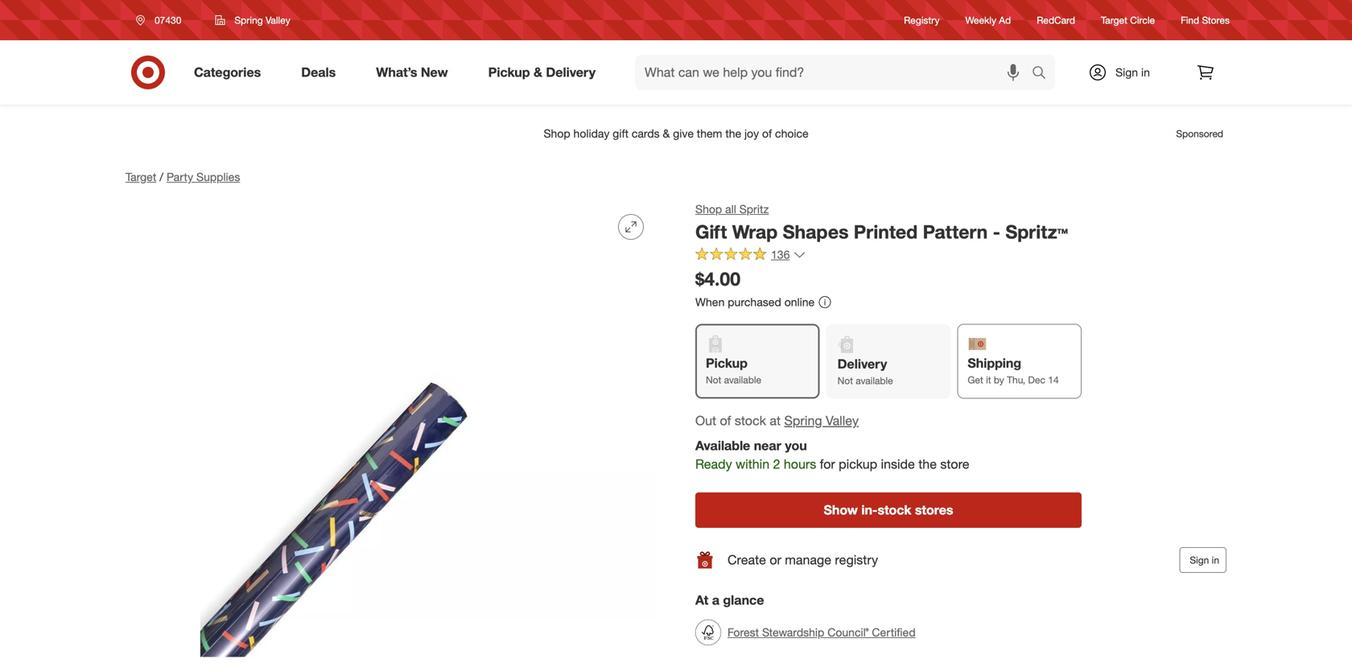 Task type: describe. For each thing, give the bounding box(es) containing it.
when purchased online
[[695, 295, 815, 309]]

thu,
[[1007, 374, 1025, 386]]

not for pickup
[[706, 374, 721, 386]]

council®
[[828, 626, 869, 640]]

delivery not available
[[838, 356, 893, 387]]

advertisement region
[[113, 114, 1240, 153]]

what's
[[376, 64, 417, 80]]

gift
[[695, 221, 727, 243]]

show in-stock stores
[[824, 502, 953, 518]]

available for delivery
[[856, 375, 893, 387]]

what's new
[[376, 64, 448, 80]]

out
[[695, 413, 716, 429]]

spritz
[[739, 202, 769, 216]]

categories
[[194, 64, 261, 80]]

party
[[167, 170, 193, 184]]

circle
[[1130, 14, 1155, 26]]

forest stewardship council® certified button
[[695, 615, 916, 650]]

available near you ready within 2 hours for pickup inside the store
[[695, 438, 970, 472]]

it
[[986, 374, 991, 386]]

136
[[771, 248, 790, 262]]

target circle link
[[1101, 13, 1155, 27]]

the
[[919, 456, 937, 472]]

near
[[754, 438, 781, 453]]

manage
[[785, 552, 831, 568]]

redcard link
[[1037, 13, 1075, 27]]

spring inside dropdown button
[[235, 14, 263, 26]]

spring valley button
[[784, 412, 859, 430]]

available
[[695, 438, 750, 453]]

shipping
[[968, 355, 1021, 371]]

136 link
[[695, 247, 806, 265]]

a
[[712, 593, 720, 608]]

sign in inside button
[[1190, 554, 1219, 566]]

registry
[[835, 552, 878, 568]]

get
[[968, 374, 983, 386]]

printed
[[854, 221, 918, 243]]

registry link
[[904, 13, 940, 27]]

07430
[[155, 14, 181, 26]]

supplies
[[196, 170, 240, 184]]

ready
[[695, 456, 732, 472]]

0 horizontal spatial sign in
[[1116, 65, 1150, 79]]

shop
[[695, 202, 722, 216]]

target / party supplies
[[126, 170, 240, 184]]

you
[[785, 438, 807, 453]]

store
[[940, 456, 970, 472]]

inside
[[881, 456, 915, 472]]

2
[[773, 456, 780, 472]]

valley inside dropdown button
[[266, 14, 290, 26]]

certified
[[872, 626, 916, 640]]

14
[[1048, 374, 1059, 386]]

target for target / party supplies
[[126, 170, 156, 184]]

forest stewardship council® certified
[[728, 626, 916, 640]]

stores
[[1202, 14, 1230, 26]]

07430 button
[[126, 6, 198, 35]]

shipping get it by thu, dec 14
[[968, 355, 1059, 386]]

at
[[770, 413, 781, 429]]

find stores link
[[1181, 13, 1230, 27]]

all
[[725, 202, 736, 216]]

spring valley button
[[205, 6, 301, 35]]

1 horizontal spatial spring
[[784, 413, 822, 429]]

redcard
[[1037, 14, 1075, 26]]

show
[[824, 502, 858, 518]]

find
[[1181, 14, 1199, 26]]

pickup for &
[[488, 64, 530, 80]]

in inside sign in button
[[1212, 554, 1219, 566]]

deals
[[301, 64, 336, 80]]

not for delivery
[[838, 375, 853, 387]]

stock for in-
[[878, 502, 912, 518]]

create
[[728, 552, 766, 568]]

&
[[534, 64, 542, 80]]

search
[[1025, 66, 1063, 82]]

weekly ad
[[965, 14, 1011, 26]]

shapes
[[783, 221, 849, 243]]

deals link
[[288, 55, 356, 90]]

0 vertical spatial delivery
[[546, 64, 596, 80]]

by
[[994, 374, 1004, 386]]

1 vertical spatial valley
[[826, 413, 859, 429]]



Task type: vqa. For each thing, say whether or not it's contained in the screenshot.
nice's days
no



Task type: locate. For each thing, give the bounding box(es) containing it.
not
[[706, 374, 721, 386], [838, 375, 853, 387]]

pattern
[[923, 221, 988, 243]]

1 vertical spatial stock
[[878, 502, 912, 518]]

0 horizontal spatial sign
[[1116, 65, 1138, 79]]

1 vertical spatial pickup
[[706, 355, 748, 371]]

when
[[695, 295, 725, 309]]

1 horizontal spatial valley
[[826, 413, 859, 429]]

glance
[[723, 593, 764, 608]]

1 horizontal spatial sign
[[1190, 554, 1209, 566]]

or
[[770, 552, 781, 568]]

pickup inside pickup not available
[[706, 355, 748, 371]]

spring
[[235, 14, 263, 26], [784, 413, 822, 429]]

target for target circle
[[1101, 14, 1128, 26]]

pickup & delivery
[[488, 64, 596, 80]]

wrap
[[732, 221, 778, 243]]

dec
[[1028, 374, 1046, 386]]

forest
[[728, 626, 759, 640]]

stock for of
[[735, 413, 766, 429]]

weekly
[[965, 14, 996, 26]]

sign in link
[[1075, 55, 1175, 90]]

pickup & delivery link
[[475, 55, 616, 90]]

valley
[[266, 14, 290, 26], [826, 413, 859, 429]]

hours
[[784, 456, 816, 472]]

1 vertical spatial delivery
[[838, 356, 887, 372]]

pickup for not
[[706, 355, 748, 371]]

purchased
[[728, 295, 781, 309]]

gift wrap shapes printed pattern - spritz&#8482;, 1 of 4 image
[[126, 201, 657, 663]]

valley up deals link
[[266, 14, 290, 26]]

available for pickup
[[724, 374, 762, 386]]

0 vertical spatial target
[[1101, 14, 1128, 26]]

online
[[785, 295, 815, 309]]

registry
[[904, 14, 940, 26]]

not inside delivery not available
[[838, 375, 853, 387]]

1 horizontal spatial in
[[1212, 554, 1219, 566]]

available inside delivery not available
[[856, 375, 893, 387]]

delivery right &
[[546, 64, 596, 80]]

delivery inside delivery not available
[[838, 356, 887, 372]]

stock left at on the bottom right of the page
[[735, 413, 766, 429]]

sign
[[1116, 65, 1138, 79], [1190, 554, 1209, 566]]

available up of
[[724, 374, 762, 386]]

shop all spritz gift wrap shapes printed pattern - spritz™
[[695, 202, 1068, 243]]

1 horizontal spatial stock
[[878, 502, 912, 518]]

search button
[[1025, 55, 1063, 93]]

sign in button
[[1179, 547, 1227, 573]]

0 horizontal spatial valley
[[266, 14, 290, 26]]

weekly ad link
[[965, 13, 1011, 27]]

0 horizontal spatial available
[[724, 374, 762, 386]]

1 horizontal spatial pickup
[[706, 355, 748, 371]]

1 vertical spatial spring
[[784, 413, 822, 429]]

0 vertical spatial pickup
[[488, 64, 530, 80]]

party supplies link
[[167, 170, 240, 184]]

-
[[993, 221, 1000, 243]]

$4.00
[[695, 268, 741, 290]]

stewardship
[[762, 626, 824, 640]]

target left the circle
[[1101, 14, 1128, 26]]

what's new link
[[362, 55, 468, 90]]

0 vertical spatial in
[[1141, 65, 1150, 79]]

0 horizontal spatial pickup
[[488, 64, 530, 80]]

for
[[820, 456, 835, 472]]

1 horizontal spatial target
[[1101, 14, 1128, 26]]

stock
[[735, 413, 766, 429], [878, 502, 912, 518]]

in-
[[861, 502, 878, 518]]

1 horizontal spatial delivery
[[838, 356, 887, 372]]

available
[[724, 374, 762, 386], [856, 375, 893, 387]]

0 vertical spatial spring
[[235, 14, 263, 26]]

What can we help you find? suggestions appear below search field
[[635, 55, 1036, 90]]

of
[[720, 413, 731, 429]]

pickup left &
[[488, 64, 530, 80]]

available up spring valley button
[[856, 375, 893, 387]]

not up out
[[706, 374, 721, 386]]

sign in
[[1116, 65, 1150, 79], [1190, 554, 1219, 566]]

1 vertical spatial target
[[126, 170, 156, 184]]

target
[[1101, 14, 1128, 26], [126, 170, 156, 184]]

0 horizontal spatial target
[[126, 170, 156, 184]]

available inside pickup not available
[[724, 374, 762, 386]]

target left /
[[126, 170, 156, 184]]

/
[[160, 170, 163, 184]]

1 horizontal spatial available
[[856, 375, 893, 387]]

target circle
[[1101, 14, 1155, 26]]

ad
[[999, 14, 1011, 26]]

1 horizontal spatial sign in
[[1190, 554, 1219, 566]]

not inside pickup not available
[[706, 374, 721, 386]]

new
[[421, 64, 448, 80]]

spring up you
[[784, 413, 822, 429]]

0 horizontal spatial in
[[1141, 65, 1150, 79]]

0 horizontal spatial delivery
[[546, 64, 596, 80]]

pickup not available
[[706, 355, 762, 386]]

not up spring valley button
[[838, 375, 853, 387]]

stock inside button
[[878, 502, 912, 518]]

spring up categories link
[[235, 14, 263, 26]]

0 vertical spatial valley
[[266, 14, 290, 26]]

stock left the stores
[[878, 502, 912, 518]]

0 horizontal spatial not
[[706, 374, 721, 386]]

sign inside button
[[1190, 554, 1209, 566]]

stores
[[915, 502, 953, 518]]

find stores
[[1181, 14, 1230, 26]]

target link
[[126, 170, 156, 184]]

at
[[695, 593, 709, 608]]

pickup
[[839, 456, 877, 472]]

show in-stock stores button
[[695, 493, 1082, 528]]

categories link
[[180, 55, 281, 90]]

0 horizontal spatial spring
[[235, 14, 263, 26]]

0 vertical spatial sign in
[[1116, 65, 1150, 79]]

0 horizontal spatial stock
[[735, 413, 766, 429]]

1 vertical spatial sign in
[[1190, 554, 1219, 566]]

spritz™
[[1006, 221, 1068, 243]]

within
[[736, 456, 770, 472]]

out of stock at spring valley
[[695, 413, 859, 429]]

create or manage registry
[[728, 552, 878, 568]]

spring valley
[[235, 14, 290, 26]]

0 vertical spatial sign
[[1116, 65, 1138, 79]]

1 horizontal spatial not
[[838, 375, 853, 387]]

1 vertical spatial sign
[[1190, 554, 1209, 566]]

in
[[1141, 65, 1150, 79], [1212, 554, 1219, 566]]

pickup up of
[[706, 355, 748, 371]]

in inside sign in link
[[1141, 65, 1150, 79]]

delivery
[[546, 64, 596, 80], [838, 356, 887, 372]]

0 vertical spatial stock
[[735, 413, 766, 429]]

delivery up spring valley button
[[838, 356, 887, 372]]

1 vertical spatial in
[[1212, 554, 1219, 566]]

valley up 'available near you ready within 2 hours for pickup inside the store' on the bottom right of page
[[826, 413, 859, 429]]



